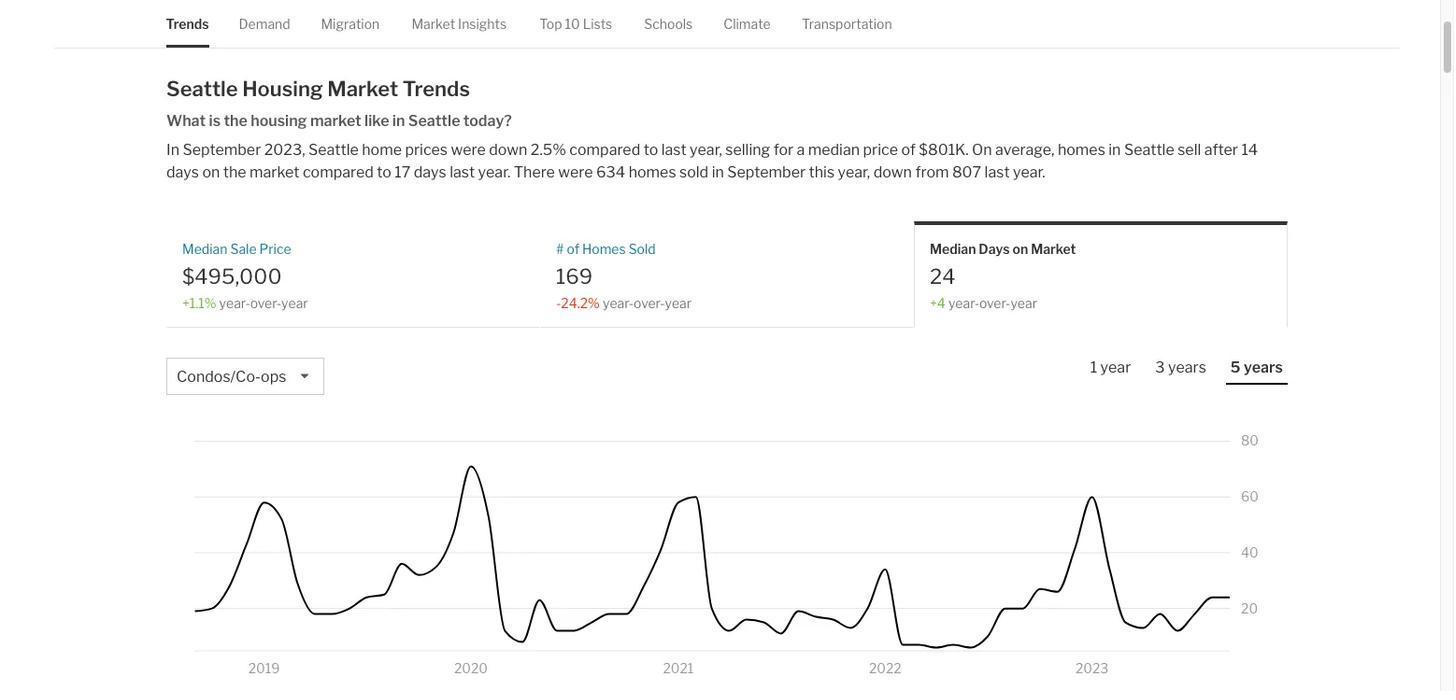 Task type: describe. For each thing, give the bounding box(es) containing it.
price
[[260, 241, 291, 257]]

1 horizontal spatial year,
[[838, 164, 871, 182]]

year- inside median days on market 24 +4 year-over-year
[[949, 295, 980, 311]]

10
[[566, 16, 581, 32]]

transportation
[[803, 16, 893, 32]]

transportation link
[[803, 0, 893, 48]]

1 year
[[1091, 359, 1132, 377]]

634
[[597, 164, 626, 182]]

1 year button
[[1086, 358, 1136, 383]]

5 years button
[[1227, 358, 1289, 385]]

0 horizontal spatial september
[[183, 141, 261, 159]]

in september 2023, seattle home prices were down 2.5% compared to last year, selling for a median price of $801k. on average, homes in seattle sell after 14 days on the market compared to 17 days last year. there were 634 homes sold in september this year, down from 807 last year.
[[166, 141, 1259, 182]]

on inside median days on market 24 +4 year-over-year
[[1013, 241, 1029, 257]]

2 year. from the left
[[1014, 164, 1046, 182]]

median for 24
[[930, 241, 977, 257]]

in
[[166, 141, 180, 159]]

17
[[395, 164, 411, 182]]

1 year. from the left
[[478, 164, 511, 182]]

0 vertical spatial trends
[[166, 16, 209, 32]]

of inside "in september 2023, seattle home prices were down 2.5% compared to last year, selling for a median price of $801k. on average, homes in seattle sell after 14 days on the market compared to 17 days last year. there were 634 homes sold in september this year, down from 807 last year."
[[902, 141, 916, 159]]

0 horizontal spatial market
[[327, 77, 398, 101]]

807
[[953, 164, 982, 182]]

0 vertical spatial to
[[644, 141, 659, 159]]

0 horizontal spatial last
[[450, 164, 475, 182]]

+1.1%
[[182, 295, 217, 311]]

24.2%
[[561, 295, 600, 311]]

of inside # of homes sold 169 -24.2% year-over-year
[[567, 241, 580, 257]]

$495,000
[[182, 264, 282, 288]]

1 horizontal spatial last
[[662, 141, 687, 159]]

# of homes sold 169 -24.2% year-over-year
[[556, 241, 692, 311]]

0 vertical spatial year,
[[690, 141, 723, 159]]

1 vertical spatial in
[[1109, 141, 1122, 159]]

on inside "in september 2023, seattle home prices were down 2.5% compared to last year, selling for a median price of $801k. on average, homes in seattle sell after 14 days on the market compared to 17 days last year. there were 634 homes sold in september this year, down from 807 last year."
[[202, 164, 220, 182]]

from
[[916, 164, 950, 182]]

migration link
[[322, 0, 380, 48]]

market inside "in september 2023, seattle home prices were down 2.5% compared to last year, selling for a median price of $801k. on average, homes in seattle sell after 14 days on the market compared to 17 days last year. there were 634 homes sold in september this year, down from 807 last year."
[[250, 164, 300, 182]]

14
[[1242, 141, 1259, 159]]

year inside median days on market 24 +4 year-over-year
[[1011, 295, 1038, 311]]

median days on market 24 +4 year-over-year
[[930, 241, 1077, 311]]

ops
[[261, 368, 287, 386]]

after
[[1205, 141, 1239, 159]]

climate link
[[724, 0, 771, 48]]

median sale price $495,000 +1.1% year-over-year
[[182, 241, 308, 311]]

seattle up prices
[[408, 112, 461, 130]]

migration
[[322, 16, 380, 32]]

1 horizontal spatial market
[[310, 112, 362, 130]]

a
[[797, 141, 805, 159]]

0 vertical spatial compared
[[570, 141, 641, 159]]

-
[[556, 295, 561, 311]]

over- inside # of homes sold 169 -24.2% year-over-year
[[634, 295, 665, 311]]

median
[[809, 141, 860, 159]]

selling
[[726, 141, 771, 159]]

days
[[979, 241, 1010, 257]]

is
[[209, 112, 221, 130]]

year- inside median sale price $495,000 +1.1% year-over-year
[[219, 295, 250, 311]]

market insights link
[[412, 0, 507, 48]]

3 years
[[1156, 359, 1207, 377]]

average,
[[996, 141, 1055, 159]]

0 vertical spatial homes
[[1058, 141, 1106, 159]]

2.5%
[[531, 141, 567, 159]]

+4
[[930, 295, 946, 311]]

prices
[[405, 141, 448, 159]]

3
[[1156, 359, 1166, 377]]

seattle left sell
[[1125, 141, 1175, 159]]



Task type: vqa. For each thing, say whether or not it's contained in the screenshot.
Source: on the top of the page
no



Task type: locate. For each thing, give the bounding box(es) containing it.
market right days
[[1032, 241, 1077, 257]]

0 horizontal spatial year,
[[690, 141, 723, 159]]

over- inside median sale price $495,000 +1.1% year-over-year
[[250, 295, 282, 311]]

market down seattle housing market trends
[[310, 112, 362, 130]]

1 days from the left
[[166, 164, 199, 182]]

0 vertical spatial market
[[310, 112, 362, 130]]

1 median from the left
[[182, 241, 228, 257]]

year inside # of homes sold 169 -24.2% year-over-year
[[665, 295, 692, 311]]

market
[[310, 112, 362, 130], [250, 164, 300, 182]]

0 horizontal spatial homes
[[629, 164, 677, 182]]

down
[[489, 141, 528, 159], [874, 164, 913, 182]]

1 years from the left
[[1169, 359, 1207, 377]]

in
[[393, 112, 405, 130], [1109, 141, 1122, 159], [712, 164, 725, 182]]

on down is on the left
[[202, 164, 220, 182]]

schools link
[[645, 0, 694, 48]]

1
[[1091, 359, 1098, 377]]

0 vertical spatial down
[[489, 141, 528, 159]]

were
[[451, 141, 486, 159], [559, 164, 593, 182]]

2 horizontal spatial market
[[1032, 241, 1077, 257]]

0 horizontal spatial to
[[377, 164, 392, 182]]

over- down $495,000
[[250, 295, 282, 311]]

median inside median days on market 24 +4 year-over-year
[[930, 241, 977, 257]]

last up sold
[[662, 141, 687, 159]]

of right '#'
[[567, 241, 580, 257]]

compared down home
[[303, 164, 374, 182]]

demand
[[239, 16, 291, 32]]

0 horizontal spatial days
[[166, 164, 199, 182]]

1 horizontal spatial of
[[902, 141, 916, 159]]

housing
[[242, 77, 323, 101]]

median
[[182, 241, 228, 257], [930, 241, 977, 257]]

169
[[556, 264, 593, 288]]

1 horizontal spatial to
[[644, 141, 659, 159]]

compared up 634
[[570, 141, 641, 159]]

down down price
[[874, 164, 913, 182]]

1 vertical spatial trends
[[403, 77, 470, 101]]

0 horizontal spatial on
[[202, 164, 220, 182]]

were left 634
[[559, 164, 593, 182]]

september down for
[[728, 164, 806, 182]]

0 vertical spatial of
[[902, 141, 916, 159]]

demand link
[[239, 0, 291, 48]]

2 horizontal spatial in
[[1109, 141, 1122, 159]]

2 horizontal spatial last
[[985, 164, 1010, 182]]

year-
[[219, 295, 250, 311], [603, 295, 634, 311], [949, 295, 980, 311]]

0 horizontal spatial compared
[[303, 164, 374, 182]]

for
[[774, 141, 794, 159]]

0 vertical spatial market
[[412, 16, 456, 32]]

were down today?
[[451, 141, 486, 159]]

3 over- from the left
[[980, 295, 1011, 311]]

top
[[540, 16, 563, 32]]

days down in
[[166, 164, 199, 182]]

seattle
[[166, 77, 238, 101], [408, 112, 461, 130], [309, 141, 359, 159], [1125, 141, 1175, 159]]

market inside median days on market 24 +4 year-over-year
[[1032, 241, 1077, 257]]

1 horizontal spatial september
[[728, 164, 806, 182]]

1 vertical spatial market
[[250, 164, 300, 182]]

1 horizontal spatial were
[[559, 164, 593, 182]]

market up like
[[327, 77, 398, 101]]

seattle down "what is the housing market like in seattle today?"
[[309, 141, 359, 159]]

year
[[282, 295, 308, 311], [665, 295, 692, 311], [1011, 295, 1038, 311], [1101, 359, 1132, 377]]

on right days
[[1013, 241, 1029, 257]]

0 horizontal spatial were
[[451, 141, 486, 159]]

last
[[662, 141, 687, 159], [450, 164, 475, 182], [985, 164, 1010, 182]]

1 horizontal spatial median
[[930, 241, 977, 257]]

0 vertical spatial the
[[224, 112, 248, 130]]

year inside button
[[1101, 359, 1132, 377]]

over-
[[250, 295, 282, 311], [634, 295, 665, 311], [980, 295, 1011, 311]]

year,
[[690, 141, 723, 159], [838, 164, 871, 182]]

the inside "in september 2023, seattle home prices were down 2.5% compared to last year, selling for a median price of $801k. on average, homes in seattle sell after 14 days on the market compared to 17 days last year. there were 634 homes sold in september this year, down from 807 last year."
[[223, 164, 247, 182]]

homes
[[583, 241, 626, 257]]

0 horizontal spatial year.
[[478, 164, 511, 182]]

years for 3 years
[[1169, 359, 1207, 377]]

0 horizontal spatial down
[[489, 141, 528, 159]]

0 vertical spatial on
[[202, 164, 220, 182]]

0 horizontal spatial over-
[[250, 295, 282, 311]]

lists
[[584, 16, 613, 32]]

over- down sold
[[634, 295, 665, 311]]

0 horizontal spatial in
[[393, 112, 405, 130]]

1 horizontal spatial compared
[[570, 141, 641, 159]]

2 year- from the left
[[603, 295, 634, 311]]

top 10 lists link
[[540, 0, 613, 48]]

1 vertical spatial were
[[559, 164, 593, 182]]

2 years from the left
[[1244, 359, 1284, 377]]

1 horizontal spatial down
[[874, 164, 913, 182]]

1 vertical spatial of
[[567, 241, 580, 257]]

sold
[[680, 164, 709, 182]]

down up there on the left top
[[489, 141, 528, 159]]

like
[[365, 112, 389, 130]]

year. down average,
[[1014, 164, 1046, 182]]

over- down days
[[980, 295, 1011, 311]]

1 vertical spatial homes
[[629, 164, 677, 182]]

0 horizontal spatial market
[[250, 164, 300, 182]]

1 horizontal spatial in
[[712, 164, 725, 182]]

0 horizontal spatial median
[[182, 241, 228, 257]]

year- right +4 in the top of the page
[[949, 295, 980, 311]]

year- down $495,000
[[219, 295, 250, 311]]

1 horizontal spatial year-
[[603, 295, 634, 311]]

sold
[[629, 241, 656, 257]]

on
[[202, 164, 220, 182], [1013, 241, 1029, 257]]

0 horizontal spatial trends
[[166, 16, 209, 32]]

0 vertical spatial september
[[183, 141, 261, 159]]

what
[[166, 112, 206, 130]]

trends
[[166, 16, 209, 32], [403, 77, 470, 101]]

in right like
[[393, 112, 405, 130]]

1 vertical spatial compared
[[303, 164, 374, 182]]

homes
[[1058, 141, 1106, 159], [629, 164, 677, 182]]

years for 5 years
[[1244, 359, 1284, 377]]

year. left there on the left top
[[478, 164, 511, 182]]

1 vertical spatial september
[[728, 164, 806, 182]]

over- inside median days on market 24 +4 year-over-year
[[980, 295, 1011, 311]]

2 vertical spatial in
[[712, 164, 725, 182]]

to
[[644, 141, 659, 159], [377, 164, 392, 182]]

year, down median
[[838, 164, 871, 182]]

3 years button
[[1151, 358, 1212, 383]]

condos/co-ops
[[177, 368, 287, 386]]

top 10 lists
[[540, 16, 613, 32]]

price
[[864, 141, 899, 159]]

sale
[[230, 241, 257, 257]]

2023,
[[264, 141, 305, 159]]

1 vertical spatial year,
[[838, 164, 871, 182]]

trends link
[[166, 0, 209, 48]]

0 horizontal spatial year-
[[219, 295, 250, 311]]

seattle up is on the left
[[166, 77, 238, 101]]

24
[[930, 264, 956, 288]]

1 vertical spatial to
[[377, 164, 392, 182]]

0 vertical spatial in
[[393, 112, 405, 130]]

2 horizontal spatial over-
[[980, 295, 1011, 311]]

homes left sold
[[629, 164, 677, 182]]

this
[[809, 164, 835, 182]]

1 horizontal spatial years
[[1244, 359, 1284, 377]]

housing
[[251, 112, 307, 130]]

5 years
[[1231, 359, 1284, 377]]

climate
[[724, 16, 771, 32]]

last down today?
[[450, 164, 475, 182]]

days down prices
[[414, 164, 447, 182]]

#
[[556, 241, 564, 257]]

$801k.
[[919, 141, 969, 159]]

0 horizontal spatial of
[[567, 241, 580, 257]]

2 days from the left
[[414, 164, 447, 182]]

sell
[[1178, 141, 1202, 159]]

years right 3
[[1169, 359, 1207, 377]]

1 horizontal spatial homes
[[1058, 141, 1106, 159]]

2 vertical spatial market
[[1032, 241, 1077, 257]]

september down is on the left
[[183, 141, 261, 159]]

compared
[[570, 141, 641, 159], [303, 164, 374, 182]]

1 horizontal spatial year.
[[1014, 164, 1046, 182]]

0 vertical spatial were
[[451, 141, 486, 159]]

today?
[[464, 112, 512, 130]]

of right price
[[902, 141, 916, 159]]

of
[[902, 141, 916, 159], [567, 241, 580, 257]]

september
[[183, 141, 261, 159], [728, 164, 806, 182]]

1 vertical spatial down
[[874, 164, 913, 182]]

2 median from the left
[[930, 241, 977, 257]]

median up 24
[[930, 241, 977, 257]]

median inside median sale price $495,000 +1.1% year-over-year
[[182, 241, 228, 257]]

1 horizontal spatial market
[[412, 16, 456, 32]]

schools
[[645, 16, 694, 32]]

year inside median sale price $495,000 +1.1% year-over-year
[[282, 295, 308, 311]]

trends left demand
[[166, 16, 209, 32]]

1 horizontal spatial over-
[[634, 295, 665, 311]]

years right 5
[[1244, 359, 1284, 377]]

1 horizontal spatial days
[[414, 164, 447, 182]]

year- inside # of homes sold 169 -24.2% year-over-year
[[603, 295, 634, 311]]

condos/co-
[[177, 368, 261, 386]]

last down on in the top of the page
[[985, 164, 1010, 182]]

what is the housing market like in seattle today?
[[166, 112, 512, 130]]

the
[[224, 112, 248, 130], [223, 164, 247, 182]]

year.
[[478, 164, 511, 182], [1014, 164, 1046, 182]]

in left sell
[[1109, 141, 1122, 159]]

seattle housing market trends
[[166, 77, 470, 101]]

1 over- from the left
[[250, 295, 282, 311]]

0 horizontal spatial years
[[1169, 359, 1207, 377]]

market down 2023,
[[250, 164, 300, 182]]

3 year- from the left
[[949, 295, 980, 311]]

on
[[973, 141, 993, 159]]

years
[[1169, 359, 1207, 377], [1244, 359, 1284, 377]]

1 horizontal spatial on
[[1013, 241, 1029, 257]]

years inside "button"
[[1244, 359, 1284, 377]]

market
[[412, 16, 456, 32], [327, 77, 398, 101], [1032, 241, 1077, 257]]

market left insights
[[412, 16, 456, 32]]

median for $495,000
[[182, 241, 228, 257]]

homes right average,
[[1058, 141, 1106, 159]]

there
[[514, 164, 555, 182]]

year, up sold
[[690, 141, 723, 159]]

in right sold
[[712, 164, 725, 182]]

1 year- from the left
[[219, 295, 250, 311]]

1 horizontal spatial trends
[[403, 77, 470, 101]]

2 over- from the left
[[634, 295, 665, 311]]

year- right '24.2%'
[[603, 295, 634, 311]]

market insights
[[412, 16, 507, 32]]

days
[[166, 164, 199, 182], [414, 164, 447, 182]]

median up $495,000
[[182, 241, 228, 257]]

1 vertical spatial the
[[223, 164, 247, 182]]

1 vertical spatial on
[[1013, 241, 1029, 257]]

years inside button
[[1169, 359, 1207, 377]]

5
[[1231, 359, 1241, 377]]

1 vertical spatial market
[[327, 77, 398, 101]]

home
[[362, 141, 402, 159]]

trends up today?
[[403, 77, 470, 101]]

insights
[[459, 16, 507, 32]]

2 horizontal spatial year-
[[949, 295, 980, 311]]



